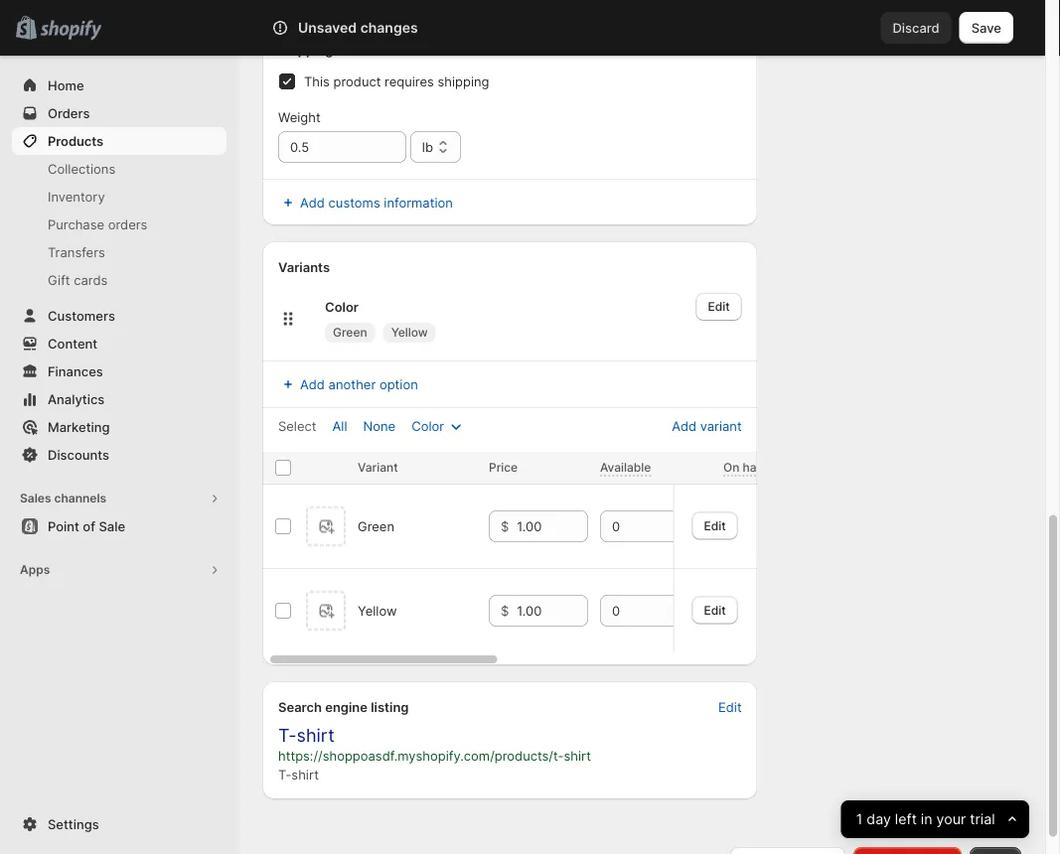 Task type: describe. For each thing, give the bounding box(es) containing it.
select
[[278, 418, 317, 434]]

sales channels
[[20, 491, 106, 506]]

edit for edit button corresponding to yellow
[[704, 603, 726, 617]]

day
[[867, 811, 892, 828]]

edit button
[[696, 293, 742, 321]]

analytics link
[[12, 386, 227, 413]]

add customs information button
[[266, 189, 754, 217]]

finances link
[[12, 358, 227, 386]]

all
[[332, 418, 347, 434]]

finances
[[48, 364, 103, 379]]

orders
[[108, 217, 147, 232]]

settings link
[[12, 811, 227, 839]]

option
[[380, 377, 418, 392]]

2 vertical spatial shirt
[[292, 767, 319, 783]]

1 vertical spatial yellow
[[358, 603, 397, 619]]

2 t- from the top
[[278, 767, 292, 783]]

0 vertical spatial shirt
[[297, 725, 335, 747]]

customers link
[[12, 302, 227, 330]]

collections
[[48, 161, 115, 176]]

information
[[384, 195, 453, 210]]

add variant
[[672, 418, 742, 434]]

$ for yellow
[[501, 603, 509, 619]]

search button
[[239, 12, 815, 44]]

settings
[[48, 817, 99, 832]]

add for add variant
[[672, 418, 697, 434]]

https://shoppoasdf.myshopify.com/products/t-
[[278, 748, 564, 764]]

point of sale link
[[12, 513, 227, 541]]

this product requires shipping
[[304, 74, 490, 89]]

edit for the bottom edit button
[[719, 700, 742, 715]]

add customs information
[[300, 195, 453, 210]]

1
[[857, 811, 863, 828]]

transfers
[[48, 244, 105, 260]]

on
[[724, 461, 740, 475]]

1 vertical spatial green
[[358, 519, 395, 534]]

home
[[48, 78, 84, 93]]

none
[[363, 418, 396, 434]]

apps
[[20, 563, 50, 577]]

discard button
[[881, 12, 952, 44]]

purchase orders
[[48, 217, 147, 232]]

changes
[[360, 19, 418, 36]]

your
[[937, 811, 967, 828]]

color inside dropdown button
[[412, 418, 444, 434]]

orders link
[[12, 99, 227, 127]]

none button
[[351, 412, 408, 440]]

analytics
[[48, 392, 105, 407]]

products
[[48, 133, 103, 149]]

apps button
[[12, 557, 227, 584]]

sales channels button
[[12, 485, 227, 513]]

purchase orders link
[[12, 211, 227, 239]]

another
[[329, 377, 376, 392]]

customers
[[48, 308, 115, 324]]

gift cards
[[48, 272, 108, 288]]

marketing link
[[12, 413, 227, 441]]

search for search engine listing
[[278, 700, 322, 715]]

$ text field for green
[[517, 511, 588, 543]]

point of sale
[[48, 519, 125, 534]]

left
[[896, 811, 917, 828]]

gift cards link
[[12, 266, 227, 294]]

1 t- from the top
[[278, 725, 297, 747]]

of
[[83, 519, 95, 534]]

gift
[[48, 272, 70, 288]]

shipping
[[278, 42, 333, 57]]

products link
[[12, 127, 227, 155]]

trial
[[971, 811, 996, 828]]

shipping
[[438, 74, 490, 89]]

home link
[[12, 72, 227, 99]]

0 vertical spatial green
[[333, 325, 367, 340]]

cards
[[74, 272, 108, 288]]

0 vertical spatial yellow
[[391, 325, 428, 340]]



Task type: vqa. For each thing, say whether or not it's contained in the screenshot.
list
no



Task type: locate. For each thing, give the bounding box(es) containing it.
point
[[48, 519, 79, 534]]

0 vertical spatial add
[[300, 195, 325, 210]]

$
[[501, 519, 509, 534], [501, 603, 509, 619]]

discounts link
[[12, 441, 227, 469]]

variant
[[358, 461, 398, 475]]

add left the variant
[[672, 418, 697, 434]]

add inside add variant button
[[672, 418, 697, 434]]

edit inside dropdown button
[[708, 300, 730, 314]]

0 horizontal spatial color
[[325, 299, 359, 315]]

options element
[[358, 519, 395, 534], [358, 603, 397, 619]]

0 vertical spatial options element
[[358, 519, 395, 534]]

purchase
[[48, 217, 104, 232]]

color right none
[[412, 418, 444, 434]]

customs
[[329, 195, 380, 210]]

yellow up listing
[[358, 603, 397, 619]]

1 day left in your trial button
[[841, 801, 1030, 839]]

all button
[[321, 412, 359, 440]]

yellow up option
[[391, 325, 428, 340]]

1 day left in your trial
[[857, 811, 996, 828]]

$ text field
[[517, 511, 588, 543], [517, 595, 588, 627]]

1 vertical spatial add
[[300, 377, 325, 392]]

1 vertical spatial $
[[501, 603, 509, 619]]

hand
[[743, 461, 772, 475]]

color down 'variants'
[[325, 299, 359, 315]]

price
[[489, 461, 518, 475]]

None number field
[[600, 511, 682, 543], [600, 595, 682, 627], [600, 511, 682, 543], [600, 595, 682, 627]]

unsaved
[[298, 19, 357, 36]]

0 vertical spatial $ text field
[[517, 511, 588, 543]]

2 $ text field from the top
[[517, 595, 588, 627]]

add another option
[[300, 377, 418, 392]]

point of sale button
[[0, 513, 239, 541]]

2 vertical spatial edit button
[[707, 694, 754, 722]]

transfers link
[[12, 239, 227, 266]]

content link
[[12, 330, 227, 358]]

engine
[[325, 700, 368, 715]]

edit button for yellow
[[692, 597, 738, 624]]

options element containing yellow
[[358, 603, 397, 619]]

edit for green's edit button
[[704, 519, 726, 533]]

0 vertical spatial edit button
[[692, 512, 738, 540]]

1 $ text field from the top
[[517, 511, 588, 543]]

edit button for green
[[692, 512, 738, 540]]

0 vertical spatial t-
[[278, 725, 297, 747]]

variant
[[700, 418, 742, 434]]

save button
[[960, 12, 1014, 44]]

sale
[[99, 519, 125, 534]]

green up another
[[333, 325, 367, 340]]

yellow
[[391, 325, 428, 340], [358, 603, 397, 619]]

Weight text field
[[278, 131, 406, 163]]

available
[[600, 461, 651, 475]]

2 options element from the top
[[358, 603, 397, 619]]

save
[[972, 20, 1002, 35]]

add inside the add customs information button
[[300, 195, 325, 210]]

marketing
[[48, 419, 110, 435]]

options element down variant
[[358, 519, 395, 534]]

t-shirt https://shoppoasdf.myshopify.com/products/t-shirt t-shirt
[[278, 725, 591, 783]]

1 $ from the top
[[501, 519, 509, 534]]

1 horizontal spatial color
[[412, 418, 444, 434]]

unsaved changes
[[298, 19, 418, 36]]

discard
[[893, 20, 940, 35]]

add left customs on the top left
[[300, 195, 325, 210]]

1 vertical spatial $ text field
[[517, 595, 588, 627]]

shopify image
[[40, 20, 102, 40]]

options element for green's edit button
[[358, 519, 395, 534]]

add inside add another option button
[[300, 377, 325, 392]]

1 vertical spatial t-
[[278, 767, 292, 783]]

requires
[[385, 74, 434, 89]]

options element up listing
[[358, 603, 397, 619]]

search up shipping
[[271, 20, 313, 35]]

this
[[304, 74, 330, 89]]

in
[[921, 811, 933, 828]]

collections link
[[12, 155, 227, 183]]

1 vertical spatial edit button
[[692, 597, 738, 624]]

add another option button
[[266, 371, 430, 399]]

inventory
[[48, 189, 105, 204]]

search engine listing
[[278, 700, 409, 715]]

2 vertical spatial add
[[672, 418, 697, 434]]

search left "engine"
[[278, 700, 322, 715]]

lb
[[422, 139, 433, 155]]

search
[[271, 20, 313, 35], [278, 700, 322, 715]]

listing
[[371, 700, 409, 715]]

search for search
[[271, 20, 313, 35]]

inventory link
[[12, 183, 227, 211]]

variants
[[278, 259, 330, 275]]

content
[[48, 336, 98, 351]]

add variant button
[[660, 409, 754, 443]]

edit for edit dropdown button
[[708, 300, 730, 314]]

edit button
[[692, 512, 738, 540], [692, 597, 738, 624], [707, 694, 754, 722]]

$ for green
[[501, 519, 509, 534]]

weight
[[278, 109, 321, 125]]

add left another
[[300, 377, 325, 392]]

sales
[[20, 491, 51, 506]]

color
[[325, 299, 359, 315], [412, 418, 444, 434]]

channels
[[54, 491, 106, 506]]

1 vertical spatial search
[[278, 700, 322, 715]]

0 vertical spatial search
[[271, 20, 313, 35]]

add for add customs information
[[300, 195, 325, 210]]

1 options element from the top
[[358, 519, 395, 534]]

product
[[334, 74, 381, 89]]

0 vertical spatial $
[[501, 519, 509, 534]]

options element containing green
[[358, 519, 395, 534]]

discounts
[[48, 447, 109, 463]]

orders
[[48, 105, 90, 121]]

$ text field for yellow
[[517, 595, 588, 627]]

add for add another option
[[300, 377, 325, 392]]

1 vertical spatial color
[[412, 418, 444, 434]]

on hand
[[724, 461, 772, 475]]

green down variant
[[358, 519, 395, 534]]

t-
[[278, 725, 297, 747], [278, 767, 292, 783]]

shirt
[[297, 725, 335, 747], [564, 748, 591, 764], [292, 767, 319, 783]]

0 vertical spatial color
[[325, 299, 359, 315]]

options element for edit button corresponding to yellow
[[358, 603, 397, 619]]

add
[[300, 195, 325, 210], [300, 377, 325, 392], [672, 418, 697, 434]]

green
[[333, 325, 367, 340], [358, 519, 395, 534]]

search inside button
[[271, 20, 313, 35]]

1 vertical spatial shirt
[[564, 748, 591, 764]]

color button
[[400, 412, 478, 440]]

2 $ from the top
[[501, 603, 509, 619]]

1 vertical spatial options element
[[358, 603, 397, 619]]

tab panel
[[282, 0, 738, 4]]



